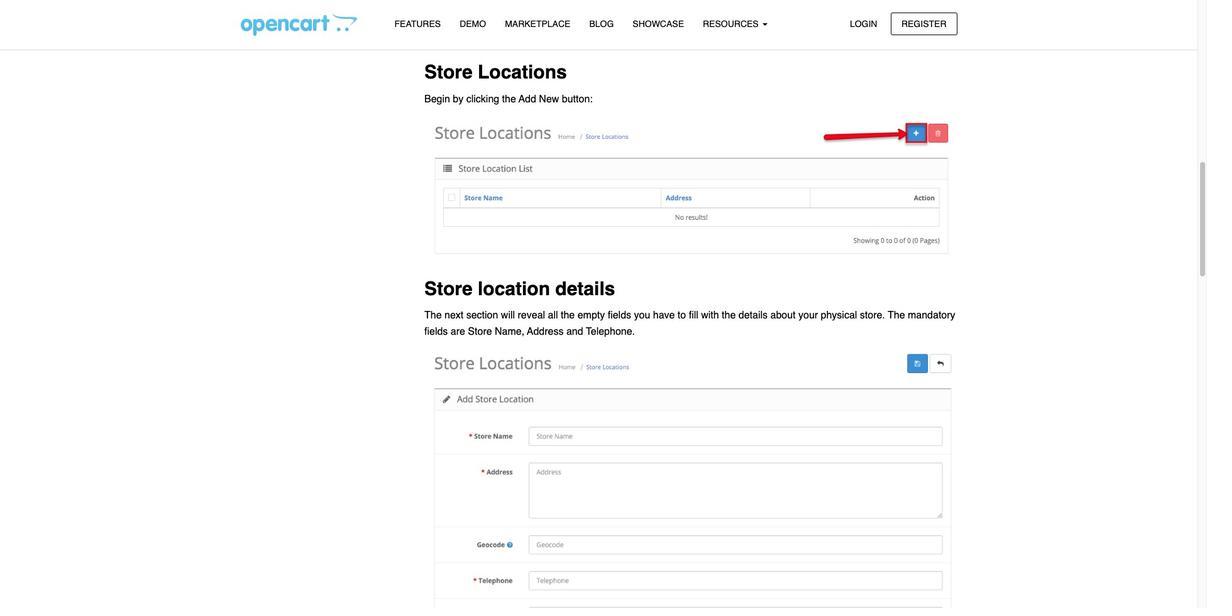 Task type: vqa. For each thing, say whether or not it's contained in the screenshot.
The Filter button lets you customize which products are shown on the list. Selecting a date start and date end will only show the products purchased between those two dates. Selecting an order status will display the all the product
no



Task type: describe. For each thing, give the bounding box(es) containing it.
1 single file upload image from the top
[[425, 116, 958, 262]]

2 vertical spatial fields
[[425, 326, 448, 338]]

register link
[[891, 12, 958, 35]]

2 single file upload image from the top
[[425, 349, 958, 609]]

have inside the next section will reveal all the empty fields you have to fill with the details about your physical store. the mandatory fields are store name, address and telephone.
[[653, 310, 675, 322]]

opencart - open source shopping cart solution image
[[241, 13, 357, 36]]

section.
[[454, 31, 488, 43]]

physical inside the next section will reveal all the empty fields you have to fill with the details about your physical store. the mandatory fields are store name, address and telephone.
[[821, 310, 858, 322]]

are inside . when you are done inputting the details about your store, it will appear in this section. you will have an option to
[[691, 15, 705, 27]]

blog
[[590, 19, 614, 29]]

the inside . when you are done inputting the details about your store, it will appear in this section. you will have an option to
[[774, 15, 788, 27]]

about inside section where you will find all of the information about your physical stores. there are two main fields -
[[795, 0, 820, 10]]

you for are
[[671, 15, 688, 27]]

you
[[491, 31, 508, 43]]

name,
[[495, 326, 525, 338]]

demo link
[[451, 13, 496, 35]]

begin by clicking the add new button:
[[425, 94, 593, 105]]

will down "-"
[[511, 31, 525, 43]]

inputting
[[733, 15, 771, 27]]

marketplace link
[[496, 13, 580, 35]]

in
[[425, 31, 432, 43]]

0 vertical spatial and
[[576, 15, 594, 27]]

resources
[[703, 19, 762, 29]]

stores.
[[885, 0, 915, 10]]

-
[[511, 15, 515, 27]]

all for reveal
[[548, 310, 558, 322]]

. when you are done inputting the details about your store, it will appear in this section. you will have an option to
[[425, 15, 957, 43]]

address inside the next section will reveal all the empty fields you have to fill with the details about your physical store. the mandatory fields are store name, address and telephone.
[[527, 326, 564, 338]]

are inside the next section will reveal all the empty fields you have to fill with the details about your physical store. the mandatory fields are store name, address and telephone.
[[451, 326, 465, 338]]

have inside . when you are done inputting the details about your store, it will appear in this section. you will have an option to
[[528, 31, 549, 43]]

appear
[[925, 15, 957, 27]]

and inside the next section will reveal all the empty fields you have to fill with the details about your physical store. the mandatory fields are store name, address and telephone.
[[567, 326, 584, 338]]

two
[[442, 15, 458, 27]]

of
[[715, 0, 723, 10]]

you for will
[[647, 0, 663, 10]]

will inside the next section will reveal all the empty fields you have to fill with the details about your physical store. the mandatory fields are store name, address and telephone.
[[501, 310, 515, 322]]

done
[[708, 15, 730, 27]]

add
[[519, 94, 537, 105]]

2 the from the left
[[888, 310, 906, 322]]

login
[[850, 19, 878, 29]]

store locations
[[425, 61, 567, 83]]

location
[[478, 278, 550, 300]]

your inside section where you will find all of the information about your physical stores. there are two main fields -
[[823, 0, 843, 10]]

1 horizontal spatial address
[[597, 15, 637, 27]]

store inside the next section will reveal all the empty fields you have to fill with the details about your physical store. the mandatory fields are store name, address and telephone.
[[468, 326, 492, 338]]

to inside . when you are done inputting the details about your store, it will appear in this section. you will have an option to
[[596, 31, 605, 43]]

marketplace
[[505, 19, 571, 29]]

fill
[[689, 310, 699, 322]]

all for find
[[702, 0, 712, 10]]

the left empty
[[561, 310, 575, 322]]

features link
[[385, 13, 451, 35]]

store for store locations
[[425, 61, 473, 83]]

next
[[445, 310, 464, 322]]

details inside . when you are done inputting the details about your store, it will appear in this section. you will have an option to
[[791, 15, 820, 27]]

an
[[552, 31, 563, 43]]

will right it
[[909, 15, 923, 27]]



Task type: locate. For each thing, give the bounding box(es) containing it.
option
[[566, 31, 594, 43]]

2 horizontal spatial details
[[791, 15, 820, 27]]

1 vertical spatial and
[[567, 326, 584, 338]]

login link
[[840, 12, 889, 35]]

you
[[647, 0, 663, 10], [671, 15, 688, 27], [634, 310, 651, 322]]

0 vertical spatial section
[[582, 0, 614, 10]]

the right with
[[722, 310, 736, 322]]

store for store name and address
[[517, 15, 543, 27]]

blog link
[[580, 13, 624, 35]]

all right reveal
[[548, 310, 558, 322]]

1 vertical spatial to
[[678, 310, 686, 322]]

you down find
[[671, 15, 688, 27]]

your inside the next section will reveal all the empty fields you have to fill with the details about your physical store. the mandatory fields are store name, address and telephone.
[[799, 310, 818, 322]]

0 horizontal spatial to
[[596, 31, 605, 43]]

have left fill at the right bottom of the page
[[653, 310, 675, 322]]

1 horizontal spatial the
[[888, 310, 906, 322]]

all
[[702, 0, 712, 10], [548, 310, 558, 322]]

2 vertical spatial details
[[739, 310, 768, 322]]

you up when
[[647, 0, 663, 10]]

2 vertical spatial you
[[634, 310, 651, 322]]

the down information
[[774, 15, 788, 27]]

reveal
[[518, 310, 545, 322]]

there
[[918, 0, 944, 10]]

fields down next
[[425, 326, 448, 338]]

0 horizontal spatial the
[[425, 310, 442, 322]]

new
[[539, 94, 559, 105]]

0 vertical spatial to
[[596, 31, 605, 43]]

information
[[743, 0, 792, 10]]

demo
[[460, 19, 486, 29]]

about inside . when you are done inputting the details about your store, it will appear in this section. you will have an option to
[[823, 15, 848, 27]]

1 vertical spatial address
[[527, 326, 564, 338]]

address down reveal
[[527, 326, 564, 338]]

are down find
[[691, 15, 705, 27]]

fields left "-"
[[485, 15, 509, 27]]

1 horizontal spatial section
[[582, 0, 614, 10]]

0 horizontal spatial address
[[527, 326, 564, 338]]

1 vertical spatial your
[[851, 15, 870, 27]]

the right 'store.'
[[888, 310, 906, 322]]

details right with
[[739, 310, 768, 322]]

all inside the next section will reveal all the empty fields you have to fill with the details about your physical store. the mandatory fields are store name, address and telephone.
[[548, 310, 558, 322]]

0 horizontal spatial are
[[425, 15, 439, 27]]

address down where
[[597, 15, 637, 27]]

section right next
[[467, 310, 498, 322]]

section up blog
[[582, 0, 614, 10]]

store left name,
[[468, 326, 492, 338]]

button:
[[562, 94, 593, 105]]

mandatory
[[908, 310, 956, 322]]

0 horizontal spatial details
[[556, 278, 615, 300]]

with
[[702, 310, 719, 322]]

1 vertical spatial all
[[548, 310, 558, 322]]

0 horizontal spatial fields
[[425, 326, 448, 338]]

details inside the next section will reveal all the empty fields you have to fill with the details about your physical store. the mandatory fields are store name, address and telephone.
[[739, 310, 768, 322]]

the
[[726, 0, 740, 10], [774, 15, 788, 27], [502, 94, 516, 105], [561, 310, 575, 322], [722, 310, 736, 322]]

details
[[791, 15, 820, 27], [556, 278, 615, 300], [739, 310, 768, 322]]

1 horizontal spatial details
[[739, 310, 768, 322]]

0 vertical spatial physical
[[846, 0, 882, 10]]

store,
[[873, 15, 898, 27]]

the next section will reveal all the empty fields you have to fill with the details about your physical store. the mandatory fields are store name, address and telephone.
[[425, 310, 956, 338]]

1 horizontal spatial are
[[451, 326, 465, 338]]

are up in
[[425, 15, 439, 27]]

1 vertical spatial you
[[671, 15, 688, 27]]

your
[[823, 0, 843, 10], [851, 15, 870, 27], [799, 310, 818, 322]]

where
[[617, 0, 644, 10]]

address
[[597, 15, 637, 27], [527, 326, 564, 338]]

have
[[528, 31, 549, 43], [653, 310, 675, 322]]

to down blog
[[596, 31, 605, 43]]

clicking
[[467, 94, 500, 105]]

resources link
[[694, 13, 777, 35]]

0 horizontal spatial section
[[467, 310, 498, 322]]

1 vertical spatial details
[[556, 278, 615, 300]]

0 vertical spatial single file upload image
[[425, 116, 958, 262]]

1 horizontal spatial all
[[702, 0, 712, 10]]

1 horizontal spatial have
[[653, 310, 675, 322]]

all inside section where you will find all of the information about your physical stores. there are two main fields -
[[702, 0, 712, 10]]

0 vertical spatial about
[[795, 0, 820, 10]]

0 vertical spatial all
[[702, 0, 712, 10]]

single file upload image
[[425, 116, 958, 262], [425, 349, 958, 609]]

will left find
[[666, 0, 680, 10]]

main
[[460, 15, 482, 27]]

1 vertical spatial single file upload image
[[425, 349, 958, 609]]

2 horizontal spatial your
[[851, 15, 870, 27]]

1 horizontal spatial fields
[[485, 15, 509, 27]]

2 horizontal spatial are
[[691, 15, 705, 27]]

details down information
[[791, 15, 820, 27]]

are
[[425, 15, 439, 27], [691, 15, 705, 27], [451, 326, 465, 338]]

1 horizontal spatial your
[[823, 0, 843, 10]]

empty
[[578, 310, 605, 322]]

1 vertical spatial physical
[[821, 310, 858, 322]]

section inside the next section will reveal all the empty fields you have to fill with the details about your physical store. the mandatory fields are store name, address and telephone.
[[467, 310, 498, 322]]

will
[[666, 0, 680, 10], [909, 15, 923, 27], [511, 31, 525, 43], [501, 310, 515, 322]]

0 vertical spatial address
[[597, 15, 637, 27]]

have down marketplace
[[528, 31, 549, 43]]

0 vertical spatial you
[[647, 0, 663, 10]]

to left fill at the right bottom of the page
[[678, 310, 686, 322]]

to
[[596, 31, 605, 43], [678, 310, 686, 322]]

to inside the next section will reveal all the empty fields you have to fill with the details about your physical store. the mandatory fields are store name, address and telephone.
[[678, 310, 686, 322]]

0 vertical spatial have
[[528, 31, 549, 43]]

1 vertical spatial section
[[467, 310, 498, 322]]

you inside the next section will reveal all the empty fields you have to fill with the details about your physical store. the mandatory fields are store name, address and telephone.
[[634, 310, 651, 322]]

locations
[[478, 61, 567, 83]]

details up empty
[[556, 278, 615, 300]]

by
[[453, 94, 464, 105]]

find
[[683, 0, 699, 10]]

about inside the next section will reveal all the empty fields you have to fill with the details about your physical store. the mandatory fields are store name, address and telephone.
[[771, 310, 796, 322]]

physical
[[846, 0, 882, 10], [821, 310, 858, 322]]

register
[[902, 19, 947, 29]]

features
[[395, 19, 441, 29]]

you up telephone.
[[634, 310, 651, 322]]

1 vertical spatial fields
[[608, 310, 632, 322]]

physical left 'store.'
[[821, 310, 858, 322]]

2 horizontal spatial fields
[[608, 310, 632, 322]]

it
[[901, 15, 906, 27]]

this
[[435, 31, 451, 43]]

0 horizontal spatial have
[[528, 31, 549, 43]]

store.
[[860, 310, 886, 322]]

store up next
[[425, 278, 473, 300]]

store name and address
[[517, 15, 637, 27]]

the
[[425, 310, 442, 322], [888, 310, 906, 322]]

your inside . when you are done inputting the details about your store, it will appear in this section. you will have an option to
[[851, 15, 870, 27]]

the left add
[[502, 94, 516, 105]]

store location details
[[425, 278, 615, 300]]

fields up telephone.
[[608, 310, 632, 322]]

showcase
[[633, 19, 684, 29]]

physical inside section where you will find all of the information about your physical stores. there are two main fields -
[[846, 0, 882, 10]]

the inside section where you will find all of the information about your physical stores. there are two main fields -
[[726, 0, 740, 10]]

name
[[546, 15, 573, 27]]

the left next
[[425, 310, 442, 322]]

0 vertical spatial your
[[823, 0, 843, 10]]

the right the of at the right top of the page
[[726, 0, 740, 10]]

section where you will find all of the information about your physical stores. there are two main fields -
[[425, 0, 944, 27]]

telephone.
[[586, 326, 635, 338]]

1 vertical spatial about
[[823, 15, 848, 27]]

all left the of at the right top of the page
[[702, 0, 712, 10]]

showcase link
[[624, 13, 694, 35]]

store
[[517, 15, 543, 27], [425, 61, 473, 83], [425, 278, 473, 300], [468, 326, 492, 338]]

about
[[795, 0, 820, 10], [823, 15, 848, 27], [771, 310, 796, 322]]

section inside section where you will find all of the information about your physical stores. there are two main fields -
[[582, 0, 614, 10]]

store right "-"
[[517, 15, 543, 27]]

2 vertical spatial your
[[799, 310, 818, 322]]

you inside . when you are done inputting the details about your store, it will appear in this section. you will have an option to
[[671, 15, 688, 27]]

fields
[[485, 15, 509, 27], [608, 310, 632, 322], [425, 326, 448, 338]]

will inside section where you will find all of the information about your physical stores. there are two main fields -
[[666, 0, 680, 10]]

and down empty
[[567, 326, 584, 338]]

1 horizontal spatial to
[[678, 310, 686, 322]]

1 the from the left
[[425, 310, 442, 322]]

are down next
[[451, 326, 465, 338]]

begin
[[425, 94, 450, 105]]

and up option
[[576, 15, 594, 27]]

section
[[582, 0, 614, 10], [467, 310, 498, 322]]

0 horizontal spatial all
[[548, 310, 558, 322]]

0 vertical spatial details
[[791, 15, 820, 27]]

.
[[637, 15, 640, 27]]

and
[[576, 15, 594, 27], [567, 326, 584, 338]]

store up by on the top of page
[[425, 61, 473, 83]]

are inside section where you will find all of the information about your physical stores. there are two main fields -
[[425, 15, 439, 27]]

when
[[642, 15, 669, 27]]

0 vertical spatial fields
[[485, 15, 509, 27]]

store for store location details
[[425, 278, 473, 300]]

physical up login
[[846, 0, 882, 10]]

2 vertical spatial about
[[771, 310, 796, 322]]

you inside section where you will find all of the information about your physical stores. there are two main fields -
[[647, 0, 663, 10]]

1 vertical spatial have
[[653, 310, 675, 322]]

0 horizontal spatial your
[[799, 310, 818, 322]]

fields inside section where you will find all of the information about your physical stores. there are two main fields -
[[485, 15, 509, 27]]

will up name,
[[501, 310, 515, 322]]



